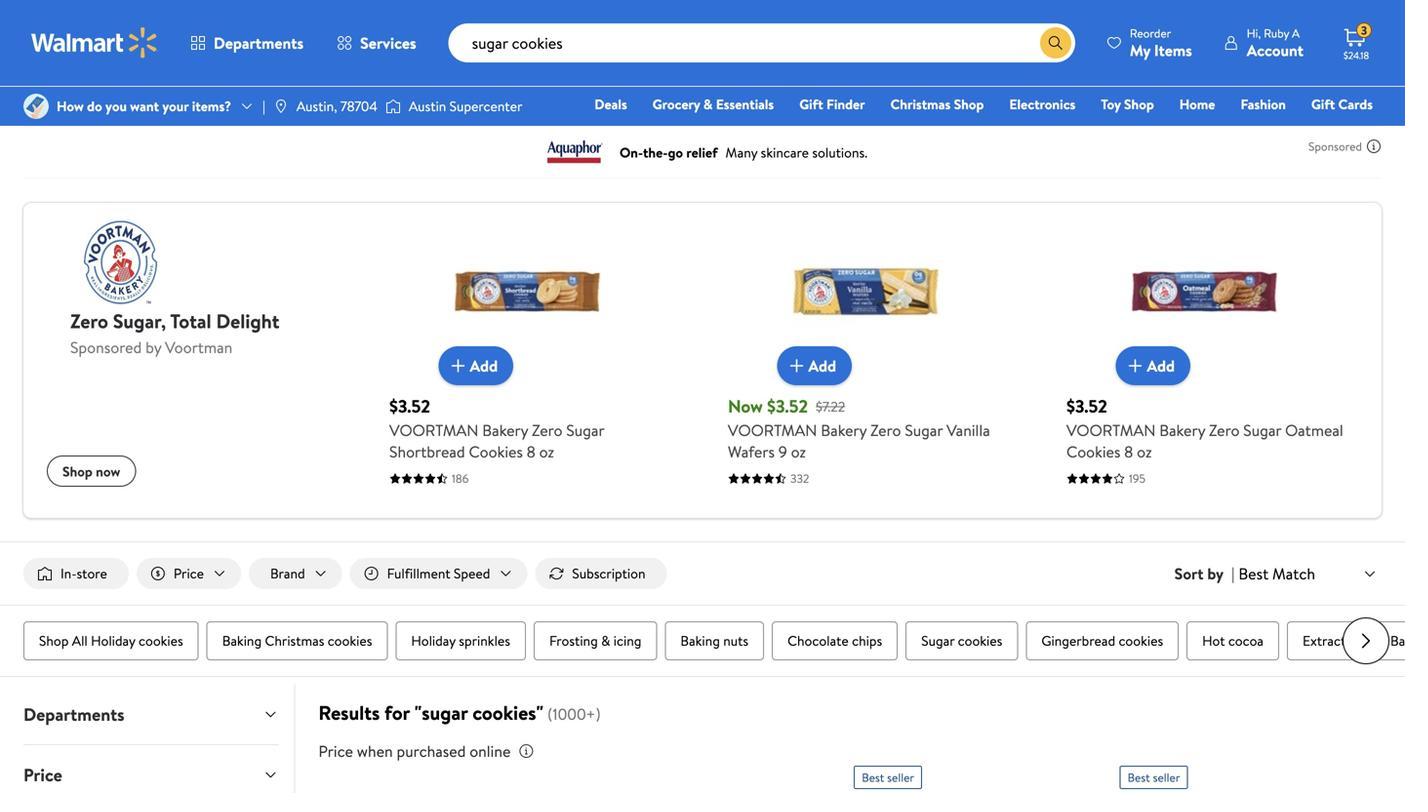 Task type: describe. For each thing, give the bounding box(es) containing it.
my
[[1130, 40, 1151, 61]]

gingerbread cookies link
[[1026, 622, 1179, 661]]

next slide for chipmodule list image
[[1343, 618, 1390, 665]]

brand
[[270, 564, 305, 583]]

gift finder
[[800, 95, 866, 114]]

deals
[[595, 95, 627, 114]]

add for now $3.52 $7.22 voortman bakery zero sugar vanilla wafers 9 oz
[[809, 355, 837, 377]]

1 vertical spatial price button
[[8, 746, 294, 794]]

shop now
[[62, 462, 120, 481]]

sort and filter section element
[[0, 543, 1406, 605]]

186
[[452, 471, 469, 487]]

grocery
[[653, 95, 700, 114]]

cookies for $3.52 voortman bakery zero sugar shortbread cookies 8 oz
[[469, 441, 523, 463]]

zero inside $3.52 voortman bakery zero sugar oatmeal cookies 8 oz
[[1210, 420, 1240, 441]]

your
[[162, 97, 189, 116]]

gift cards registry
[[1149, 95, 1374, 141]]

add to cart image for $3.52
[[447, 354, 470, 378]]

2 cookies from the left
[[328, 632, 372, 651]]

hot cocoa
[[1203, 632, 1264, 651]]

fulfillment speed button
[[350, 558, 528, 590]]

results for "sugar cookies" (1000+)
[[319, 700, 601, 727]]

0 vertical spatial departments button
[[174, 20, 320, 66]]

extracts link
[[1288, 622, 1368, 661]]

in-store button
[[23, 558, 129, 590]]

search icon image
[[1048, 35, 1064, 51]]

results
[[319, 700, 380, 727]]

walmart+ link
[[1307, 121, 1382, 142]]

registry
[[1149, 122, 1199, 141]]

christmas shop
[[891, 95, 984, 114]]

sugar inside now $3.52 $7.22 voortman bakery zero sugar vanilla wafers 9 oz
[[905, 420, 943, 441]]

78704
[[341, 97, 378, 116]]

sugar cookies
[[922, 632, 1003, 651]]

toy shop link
[[1093, 94, 1163, 115]]

do
[[87, 97, 102, 116]]

(1000+)
[[548, 704, 601, 725]]

cookies for $3.52 voortman bakery zero sugar oatmeal cookies 8 oz
[[1067, 441, 1121, 463]]

now $3.52 $7.22 voortman bakery zero sugar vanilla wafers 9 oz
[[728, 394, 991, 463]]

add button for $3.52 voortman bakery zero sugar shortbread cookies 8 oz
[[439, 347, 514, 386]]

store
[[77, 564, 107, 583]]

zero inside $3.52 voortman bakery zero sugar shortbread cookies 8 oz
[[532, 420, 563, 441]]

oz inside now $3.52 $7.22 voortman bakery zero sugar vanilla wafers 9 oz
[[791, 441, 806, 463]]

austin supercenter
[[409, 97, 523, 116]]

3 cookies from the left
[[958, 632, 1003, 651]]

sponsored inside zero sugar, total delight sponsored by voortman
[[70, 337, 142, 358]]

sugar inside sugar cookies link
[[922, 632, 955, 651]]

0 horizontal spatial best
[[862, 770, 885, 786]]

extracts
[[1303, 632, 1352, 651]]

2 best seller from the left
[[1128, 770, 1181, 786]]

in-store
[[61, 564, 107, 583]]

speed
[[454, 564, 490, 583]]

walmart image
[[31, 27, 158, 59]]

0 horizontal spatial christmas
[[265, 632, 324, 651]]

purchased
[[397, 741, 466, 763]]

$3.52 voortman bakery zero sugar shortbread cookies 8 oz
[[390, 394, 605, 463]]

1 cookies from the left
[[139, 632, 183, 651]]

$3.52 for $3.52 voortman bakery zero sugar shortbread cookies 8 oz
[[390, 394, 430, 419]]

frosting & icing link
[[534, 622, 657, 661]]

hot cocoa link
[[1187, 622, 1280, 661]]

0 vertical spatial departments
[[214, 32, 304, 54]]

hi, ruby a account
[[1247, 25, 1304, 61]]

electronics
[[1010, 95, 1076, 114]]

voortman for $3.52 voortman bakery zero sugar shortbread cookies 8 oz
[[390, 420, 479, 441]]

ba
[[1391, 632, 1406, 651]]

gingerbread
[[1042, 632, 1116, 651]]

sprinkles
[[459, 632, 511, 651]]

chocolate chips
[[788, 632, 883, 651]]

services button
[[320, 20, 433, 66]]

home
[[1180, 95, 1216, 114]]

finder
[[827, 95, 866, 114]]

debit
[[1256, 122, 1290, 141]]

 image for austin, 78704
[[273, 99, 289, 114]]

1 seller from the left
[[888, 770, 915, 786]]

| inside the sort and filter section element
[[1232, 563, 1235, 585]]

oz for $3.52 voortman bakery zero sugar oatmeal cookies 8 oz
[[1137, 441, 1152, 463]]

4 cookies from the left
[[1119, 632, 1164, 651]]

one debit
[[1224, 122, 1290, 141]]

best match button
[[1235, 561, 1382, 587]]

nuts
[[724, 632, 749, 651]]

$3.52 voortman bakery zero sugar oatmeal cookies 8 oz
[[1067, 394, 1344, 463]]

toy shop
[[1101, 95, 1155, 114]]

1 holiday from the left
[[91, 632, 135, 651]]

hot
[[1203, 632, 1226, 651]]

items
[[1155, 40, 1193, 61]]

grocery & essentials link
[[644, 94, 783, 115]]

austin, 78704
[[297, 97, 378, 116]]

baking christmas cookies
[[222, 632, 372, 651]]

reorder my items
[[1130, 25, 1193, 61]]

cards
[[1339, 95, 1374, 114]]

sugar inside $3.52 voortman bakery zero sugar shortbread cookies 8 oz
[[567, 420, 605, 441]]

christmas inside 'link'
[[891, 95, 951, 114]]

332
[[791, 471, 810, 487]]

icing
[[614, 632, 642, 651]]

how
[[57, 97, 84, 116]]

austin
[[409, 97, 446, 116]]

voortman for $3.52 voortman bakery zero sugar oatmeal cookies 8 oz
[[1067, 420, 1156, 441]]

fulfillment
[[387, 564, 451, 583]]

add to cart image for now
[[785, 354, 809, 378]]

1 horizontal spatial sponsored
[[1309, 138, 1363, 155]]

holiday inside 'link'
[[411, 632, 456, 651]]

zero inside now $3.52 $7.22 voortman bakery zero sugar vanilla wafers 9 oz
[[871, 420, 902, 441]]

for
[[385, 700, 410, 727]]

cookies"
[[473, 700, 544, 727]]

zero sugar, total delight sponsored by voortman
[[70, 308, 280, 358]]

frosting
[[550, 632, 598, 651]]

add button for now $3.52 $7.22 voortman bakery zero sugar vanilla wafers 9 oz
[[778, 347, 852, 386]]

chips
[[852, 632, 883, 651]]

best inside dropdown button
[[1239, 563, 1269, 585]]

ba link
[[1375, 622, 1406, 661]]

deals link
[[586, 94, 636, 115]]

shortbread
[[390, 441, 465, 463]]

price tab
[[8, 746, 294, 794]]

in-
[[61, 564, 77, 583]]

fulfillment speed
[[387, 564, 490, 583]]

vanilla
[[947, 420, 991, 441]]



Task type: locate. For each thing, give the bounding box(es) containing it.
$3.52 inside $3.52 voortman bakery zero sugar oatmeal cookies 8 oz
[[1067, 394, 1108, 419]]

8 for $3.52 voortman bakery zero sugar oatmeal cookies 8 oz
[[1125, 441, 1134, 463]]

0 vertical spatial christmas
[[891, 95, 951, 114]]

electronics link
[[1001, 94, 1085, 115]]

add up the $7.22
[[809, 355, 837, 377]]

bakery for $3.52 voortman bakery zero sugar oatmeal cookies 8 oz
[[1160, 420, 1206, 441]]

195
[[1129, 471, 1146, 487]]

1 horizontal spatial seller
[[1153, 770, 1181, 786]]

brand button
[[249, 558, 342, 590]]

price when purchased online
[[319, 741, 511, 763]]

add up $3.52 voortman bakery zero sugar oatmeal cookies 8 oz
[[1148, 355, 1175, 377]]

supercenter
[[450, 97, 523, 116]]

cookies
[[139, 632, 183, 651], [328, 632, 372, 651], [958, 632, 1003, 651], [1119, 632, 1164, 651]]

cookies inside $3.52 voortman bakery zero sugar shortbread cookies 8 oz
[[469, 441, 523, 463]]

shop inside "link"
[[62, 462, 93, 481]]

voortman
[[165, 337, 233, 358]]

departments up items?
[[214, 32, 304, 54]]

1 horizontal spatial add
[[809, 355, 837, 377]]

0 vertical spatial by
[[146, 337, 161, 358]]

add to cart image
[[1124, 354, 1148, 378]]

departments button up items?
[[174, 20, 320, 66]]

& left icing at the bottom left
[[601, 632, 611, 651]]

1 horizontal spatial baking
[[681, 632, 720, 651]]

2 horizontal spatial best
[[1239, 563, 1269, 585]]

1 bakery from the left
[[483, 420, 528, 441]]

add to cart image up $3.52 voortman bakery zero sugar shortbread cookies 8 oz
[[447, 354, 470, 378]]

Walmart Site-Wide search field
[[449, 23, 1076, 62]]

2 horizontal spatial add
[[1148, 355, 1175, 377]]

0 horizontal spatial $3.52
[[390, 394, 430, 419]]

baking down 'brand' dropdown button
[[222, 632, 262, 651]]

2 holiday from the left
[[411, 632, 456, 651]]

registry link
[[1140, 121, 1207, 142]]

3 oz from the left
[[1137, 441, 1152, 463]]

2 oz from the left
[[791, 441, 806, 463]]

0 horizontal spatial add to cart image
[[447, 354, 470, 378]]

shop left electronics
[[954, 95, 984, 114]]

0 horizontal spatial cookies
[[469, 441, 523, 463]]

 image
[[23, 94, 49, 119]]

$24.18
[[1344, 49, 1370, 62]]

by down 'sugar,'
[[146, 337, 161, 358]]

voortman up 195
[[1067, 420, 1156, 441]]

1 horizontal spatial cookies
[[1067, 441, 1121, 463]]

add to cart image up 9
[[785, 354, 809, 378]]

0 horizontal spatial 8
[[527, 441, 536, 463]]

$3.52 inside now $3.52 $7.22 voortman bakery zero sugar vanilla wafers 9 oz
[[767, 394, 808, 419]]

holiday left the sprinkles
[[411, 632, 456, 651]]

1 horizontal spatial by
[[1208, 563, 1224, 585]]

| right items?
[[263, 97, 265, 116]]

0 horizontal spatial sponsored
[[70, 337, 142, 358]]

shop all holiday cookies link
[[23, 622, 199, 661]]

ad disclaimer and feedback image
[[1367, 139, 1382, 154]]

 image
[[386, 97, 401, 116], [273, 99, 289, 114]]

price inside price tab
[[23, 763, 62, 788]]

$3.52 inside $3.52 voortman bakery zero sugar shortbread cookies 8 oz
[[390, 394, 430, 419]]

gingerbread cookies
[[1042, 632, 1164, 651]]

1 horizontal spatial 8
[[1125, 441, 1134, 463]]

1 vertical spatial price
[[319, 741, 353, 763]]

shop all holiday cookies
[[39, 632, 183, 651]]

departments tab
[[8, 685, 294, 745]]

0 horizontal spatial bakery
[[483, 420, 528, 441]]

2 cookies from the left
[[1067, 441, 1121, 463]]

how do you want your items?
[[57, 97, 231, 116]]

0 horizontal spatial by
[[146, 337, 161, 358]]

2 seller from the left
[[1153, 770, 1181, 786]]

add to cart image
[[447, 354, 470, 378], [785, 354, 809, 378]]

voortman up "186"
[[390, 420, 479, 441]]

now
[[728, 394, 763, 419]]

2 gift from the left
[[1312, 95, 1336, 114]]

1 vertical spatial &
[[601, 632, 611, 651]]

bakery inside now $3.52 $7.22 voortman bakery zero sugar vanilla wafers 9 oz
[[821, 420, 867, 441]]

 image for austin supercenter
[[386, 97, 401, 116]]

wafers
[[728, 441, 775, 463]]

bakery inside $3.52 voortman bakery zero sugar oatmeal cookies 8 oz
[[1160, 420, 1206, 441]]

2 horizontal spatial $3.52
[[1067, 394, 1108, 419]]

3 add button from the left
[[1116, 347, 1191, 386]]

3 voortman from the left
[[1067, 420, 1156, 441]]

1 baking from the left
[[222, 632, 262, 651]]

0 vertical spatial sponsored
[[1309, 138, 1363, 155]]

& right the "grocery"
[[704, 95, 713, 114]]

0 horizontal spatial add button
[[439, 347, 514, 386]]

3
[[1362, 22, 1368, 39]]

 image right 78704
[[386, 97, 401, 116]]

services
[[360, 32, 416, 54]]

add up $3.52 voortman bakery zero sugar shortbread cookies 8 oz
[[470, 355, 498, 377]]

$7.22
[[816, 397, 846, 416]]

baking left nuts
[[681, 632, 720, 651]]

2 add from the left
[[809, 355, 837, 377]]

| left best match
[[1232, 563, 1235, 585]]

bakery for $3.52 voortman bakery zero sugar shortbread cookies 8 oz
[[483, 420, 528, 441]]

gift left cards
[[1312, 95, 1336, 114]]

1 horizontal spatial |
[[1232, 563, 1235, 585]]

cookies inside $3.52 voortman bakery zero sugar oatmeal cookies 8 oz
[[1067, 441, 1121, 463]]

1 horizontal spatial price
[[174, 564, 204, 583]]

baking nuts link
[[665, 622, 764, 661]]

zero
[[70, 308, 108, 335], [532, 420, 563, 441], [871, 420, 902, 441], [1210, 420, 1240, 441]]

want
[[130, 97, 159, 116]]

now
[[96, 462, 120, 481]]

1 cookies from the left
[[469, 441, 523, 463]]

1 oz from the left
[[539, 441, 555, 463]]

gift left finder in the right of the page
[[800, 95, 824, 114]]

1 horizontal spatial bakery
[[821, 420, 867, 441]]

3 bakery from the left
[[1160, 420, 1206, 441]]

0 horizontal spatial  image
[[273, 99, 289, 114]]

baking for baking christmas cookies
[[222, 632, 262, 651]]

grocery & essentials
[[653, 95, 774, 114]]

voortman image
[[47, 219, 193, 307]]

1 8 from the left
[[527, 441, 536, 463]]

shop left all
[[39, 632, 69, 651]]

2 horizontal spatial oz
[[1137, 441, 1152, 463]]

1 $3.52 from the left
[[390, 394, 430, 419]]

0 horizontal spatial departments
[[23, 703, 125, 727]]

voortman inside $3.52 voortman bakery zero sugar shortbread cookies 8 oz
[[390, 420, 479, 441]]

2 add to cart image from the left
[[785, 354, 809, 378]]

holiday
[[91, 632, 135, 651], [411, 632, 456, 651]]

 image left austin,
[[273, 99, 289, 114]]

0 horizontal spatial &
[[601, 632, 611, 651]]

sort
[[1175, 563, 1204, 585]]

price inside the sort and filter section element
[[174, 564, 204, 583]]

0 vertical spatial &
[[704, 95, 713, 114]]

& for grocery
[[704, 95, 713, 114]]

fashion
[[1241, 95, 1287, 114]]

1 horizontal spatial &
[[704, 95, 713, 114]]

3 $3.52 from the left
[[1067, 394, 1108, 419]]

8
[[527, 441, 536, 463], [1125, 441, 1134, 463]]

0 horizontal spatial oz
[[539, 441, 555, 463]]

price button
[[137, 558, 241, 590], [8, 746, 294, 794]]

1 horizontal spatial best
[[1128, 770, 1151, 786]]

|
[[263, 97, 265, 116], [1232, 563, 1235, 585]]

gift for cards
[[1312, 95, 1336, 114]]

by right sort at the right bottom of the page
[[1208, 563, 1224, 585]]

0 vertical spatial price
[[174, 564, 204, 583]]

1 vertical spatial departments
[[23, 703, 125, 727]]

sponsored down 'sugar,'
[[70, 337, 142, 358]]

$3.52 for $3.52 voortman bakery zero sugar oatmeal cookies 8 oz
[[1067, 394, 1108, 419]]

8 for $3.52 voortman bakery zero sugar shortbread cookies 8 oz
[[527, 441, 536, 463]]

christmas
[[891, 95, 951, 114], [265, 632, 324, 651]]

1 horizontal spatial gift
[[1312, 95, 1336, 114]]

holiday sprinkles
[[411, 632, 511, 651]]

2 baking from the left
[[681, 632, 720, 651]]

sugar,
[[113, 308, 166, 335]]

shop right toy
[[1125, 95, 1155, 114]]

price button down departments tab
[[8, 746, 294, 794]]

1 gift from the left
[[800, 95, 824, 114]]

gift for finder
[[800, 95, 824, 114]]

2 bakery from the left
[[821, 420, 867, 441]]

one
[[1224, 122, 1253, 141]]

voortman down now
[[728, 420, 818, 441]]

1 vertical spatial departments button
[[8, 685, 294, 745]]

gift finder link
[[791, 94, 874, 115]]

match
[[1273, 563, 1316, 585]]

0 horizontal spatial gift
[[800, 95, 824, 114]]

delight
[[216, 308, 280, 335]]

baking inside baking christmas cookies link
[[222, 632, 262, 651]]

0 horizontal spatial add
[[470, 355, 498, 377]]

gift
[[800, 95, 824, 114], [1312, 95, 1336, 114]]

add for $3.52 voortman bakery zero sugar oatmeal cookies 8 oz
[[1148, 355, 1175, 377]]

2 horizontal spatial voortman
[[1067, 420, 1156, 441]]

price button right store
[[137, 558, 241, 590]]

shop now link
[[47, 456, 136, 487]]

0 vertical spatial price button
[[137, 558, 241, 590]]

by inside the sort and filter section element
[[1208, 563, 1224, 585]]

1 horizontal spatial christmas
[[891, 95, 951, 114]]

chocolate chips link
[[772, 622, 898, 661]]

baking christmas cookies link
[[207, 622, 388, 661]]

bakery inside $3.52 voortman bakery zero sugar shortbread cookies 8 oz
[[483, 420, 528, 441]]

0 horizontal spatial holiday
[[91, 632, 135, 651]]

christmas shop link
[[882, 94, 993, 115]]

holiday right all
[[91, 632, 135, 651]]

oz inside $3.52 voortman bakery zero sugar shortbread cookies 8 oz
[[539, 441, 555, 463]]

0 horizontal spatial best seller
[[862, 770, 915, 786]]

departments down all
[[23, 703, 125, 727]]

shop inside 'link'
[[954, 95, 984, 114]]

1 horizontal spatial departments
[[214, 32, 304, 54]]

1 horizontal spatial $3.52
[[767, 394, 808, 419]]

1 horizontal spatial best seller
[[1128, 770, 1181, 786]]

account
[[1247, 40, 1304, 61]]

1 add from the left
[[470, 355, 498, 377]]

add button up $3.52 voortman bakery zero sugar shortbread cookies 8 oz
[[439, 347, 514, 386]]

0 horizontal spatial price
[[23, 763, 62, 788]]

& inside "link"
[[704, 95, 713, 114]]

oatmeal
[[1286, 420, 1344, 441]]

1 vertical spatial |
[[1232, 563, 1235, 585]]

departments inside tab
[[23, 703, 125, 727]]

0 horizontal spatial voortman
[[390, 420, 479, 441]]

essentials
[[716, 95, 774, 114]]

christmas right finder in the right of the page
[[891, 95, 951, 114]]

voortman inside $3.52 voortman bakery zero sugar oatmeal cookies 8 oz
[[1067, 420, 1156, 441]]

sort by |
[[1175, 563, 1235, 585]]

sugar inside $3.52 voortman bakery zero sugar oatmeal cookies 8 oz
[[1244, 420, 1282, 441]]

1 vertical spatial by
[[1208, 563, 1224, 585]]

home link
[[1171, 94, 1225, 115]]

1 horizontal spatial  image
[[386, 97, 401, 116]]

& for frosting
[[601, 632, 611, 651]]

2 horizontal spatial add button
[[1116, 347, 1191, 386]]

2 vertical spatial price
[[23, 763, 62, 788]]

sponsored left the ad disclaimer and feedback image
[[1309, 138, 1363, 155]]

shop left now
[[62, 462, 93, 481]]

1 horizontal spatial holiday
[[411, 632, 456, 651]]

toy
[[1101, 95, 1121, 114]]

best match
[[1239, 563, 1316, 585]]

baking nuts
[[681, 632, 749, 651]]

subscription button
[[535, 558, 667, 590]]

add button for $3.52 voortman bakery zero sugar oatmeal cookies 8 oz
[[1116, 347, 1191, 386]]

oz for $3.52 voortman bakery zero sugar shortbread cookies 8 oz
[[539, 441, 555, 463]]

0 horizontal spatial seller
[[888, 770, 915, 786]]

legal information image
[[519, 744, 534, 760]]

by inside zero sugar, total delight sponsored by voortman
[[146, 337, 161, 358]]

1 best seller from the left
[[862, 770, 915, 786]]

shop
[[954, 95, 984, 114], [1125, 95, 1155, 114], [62, 462, 93, 481], [39, 632, 69, 651]]

$3.52
[[390, 394, 430, 419], [767, 394, 808, 419], [1067, 394, 1108, 419]]

2 horizontal spatial bakery
[[1160, 420, 1206, 441]]

christmas down 'brand' dropdown button
[[265, 632, 324, 651]]

2 8 from the left
[[1125, 441, 1134, 463]]

1 horizontal spatial add to cart image
[[785, 354, 809, 378]]

add button up the $7.22
[[778, 347, 852, 386]]

8 inside $3.52 voortman bakery zero sugar shortbread cookies 8 oz
[[527, 441, 536, 463]]

departments button up price tab
[[8, 685, 294, 745]]

1 horizontal spatial add button
[[778, 347, 852, 386]]

1 voortman from the left
[[390, 420, 479, 441]]

2 voortman from the left
[[728, 420, 818, 441]]

holiday sprinkles link
[[396, 622, 526, 661]]

baking
[[222, 632, 262, 651], [681, 632, 720, 651]]

0 horizontal spatial baking
[[222, 632, 262, 651]]

baking for baking nuts
[[681, 632, 720, 651]]

8 inside $3.52 voortman bakery zero sugar oatmeal cookies 8 oz
[[1125, 441, 1134, 463]]

gift cards link
[[1303, 94, 1382, 115]]

1 horizontal spatial oz
[[791, 441, 806, 463]]

sugar cookies link
[[906, 622, 1018, 661]]

2 horizontal spatial price
[[319, 741, 353, 763]]

a
[[1293, 25, 1300, 41]]

Search search field
[[449, 23, 1076, 62]]

sugar
[[567, 420, 605, 441], [905, 420, 943, 441], [1244, 420, 1282, 441], [922, 632, 955, 651]]

"sugar
[[415, 700, 468, 727]]

9
[[779, 441, 788, 463]]

walmart+
[[1315, 122, 1374, 141]]

1 vertical spatial christmas
[[265, 632, 324, 651]]

oz inside $3.52 voortman bakery zero sugar oatmeal cookies 8 oz
[[1137, 441, 1152, 463]]

gift inside gift cards registry
[[1312, 95, 1336, 114]]

cocoa
[[1229, 632, 1264, 651]]

add button up $3.52 voortman bakery zero sugar oatmeal cookies 8 oz
[[1116, 347, 1191, 386]]

1 horizontal spatial voortman
[[728, 420, 818, 441]]

austin,
[[297, 97, 337, 116]]

2 $3.52 from the left
[[767, 394, 808, 419]]

1 add to cart image from the left
[[447, 354, 470, 378]]

zero inside zero sugar, total delight sponsored by voortman
[[70, 308, 108, 335]]

best seller
[[862, 770, 915, 786], [1128, 770, 1181, 786]]

voortman inside now $3.52 $7.22 voortman bakery zero sugar vanilla wafers 9 oz
[[728, 420, 818, 441]]

add for $3.52 voortman bakery zero sugar shortbread cookies 8 oz
[[470, 355, 498, 377]]

one debit link
[[1215, 121, 1299, 142]]

oz
[[539, 441, 555, 463], [791, 441, 806, 463], [1137, 441, 1152, 463]]

0 vertical spatial |
[[263, 97, 265, 116]]

items?
[[192, 97, 231, 116]]

1 vertical spatial sponsored
[[70, 337, 142, 358]]

1 add button from the left
[[439, 347, 514, 386]]

3 add from the left
[[1148, 355, 1175, 377]]

online
[[470, 741, 511, 763]]

0 horizontal spatial |
[[263, 97, 265, 116]]

2 add button from the left
[[778, 347, 852, 386]]

baking inside baking nuts link
[[681, 632, 720, 651]]



Task type: vqa. For each thing, say whether or not it's contained in the screenshot.
Skybound Stray - PlayStation 5
no



